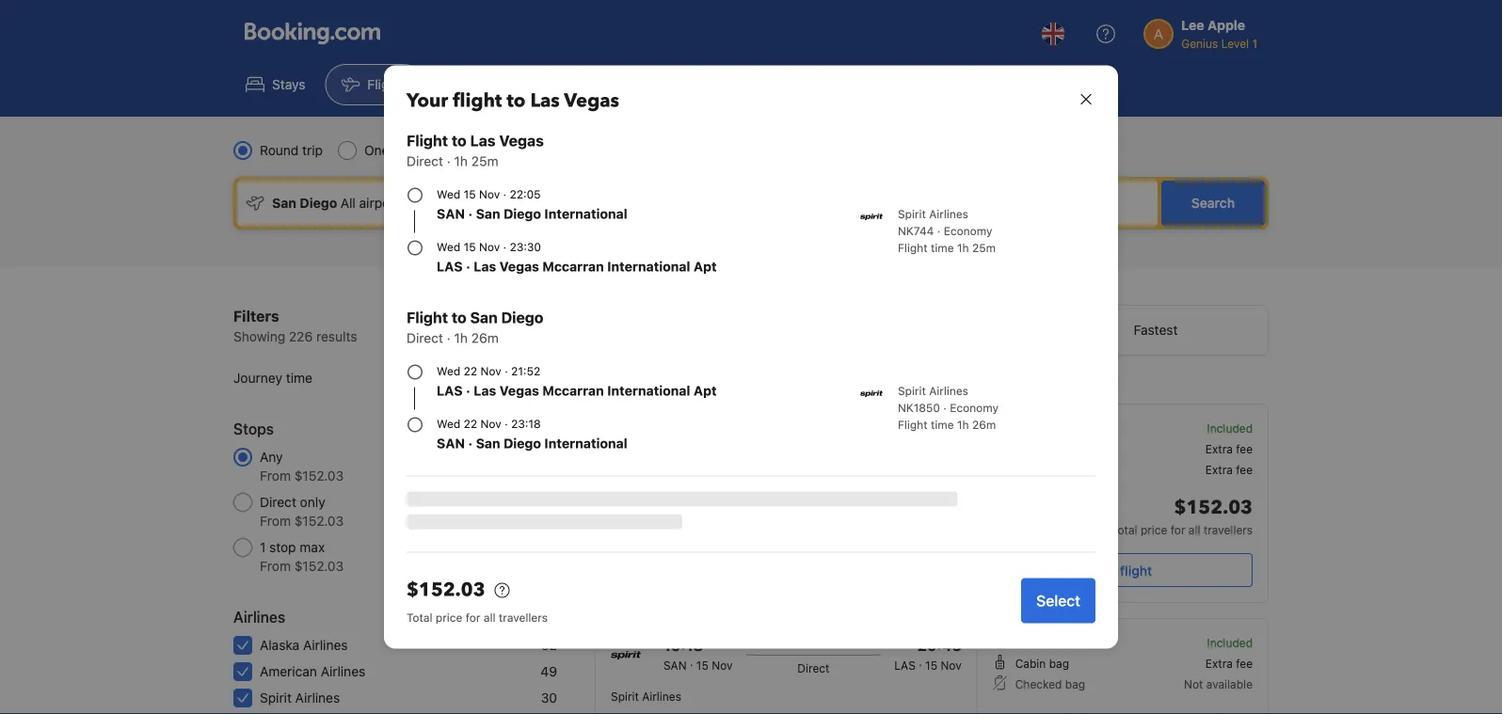 Task type: locate. For each thing, give the bounding box(es) containing it.
flight inside spirit airlines nk744 · economy flight time 1h 25m
[[898, 241, 928, 255]]

extra for not
[[1206, 657, 1233, 670]]

2 vertical spatial to
[[452, 309, 467, 327]]

apt
[[694, 259, 717, 274], [694, 383, 717, 399]]

flight inside flight to san diego direct · 1h 26m
[[407, 309, 448, 327]]

21:52 up $152.03 region
[[664, 508, 705, 526]]

1 vertical spatial bag
[[1049, 657, 1070, 670]]

1 vertical spatial 25m
[[973, 241, 996, 255]]

1h inside flight to san diego direct · 1h 26m
[[454, 330, 468, 346]]

spirit airlines down 19:18
[[611, 690, 682, 703]]

· inside flight to las vegas direct · 1h 25m
[[447, 153, 451, 169]]

0 vertical spatial economy
[[531, 143, 587, 158]]

spirit airlines for extra fee
[[611, 475, 682, 489]]

las
[[530, 88, 560, 114], [470, 132, 496, 150], [474, 259, 496, 274], [474, 383, 496, 399]]

1 checked from the top
[[1016, 463, 1062, 476]]

1 vertical spatial san
[[470, 309, 498, 327]]

2 wed from the top
[[437, 241, 461, 254]]

15 inside wed 15 nov · 22:05 san · san diego international
[[464, 188, 476, 201]]

reset all
[[506, 308, 557, 324]]

airlines up 21:52 las
[[642, 475, 682, 489]]

1 horizontal spatial total
[[1112, 523, 1138, 537]]

diego inside wed 22 nov · 23:18 san · san diego international
[[504, 436, 541, 451]]

2 vertical spatial all
[[484, 612, 496, 625]]

apt inside wed 22 nov · 21:52 las · las vegas mccarran international apt
[[694, 383, 717, 399]]

1 included from the top
[[1207, 422, 1253, 435]]

1 vertical spatial total
[[407, 612, 433, 625]]

vegas
[[564, 88, 620, 114], [499, 132, 544, 150], [500, 259, 539, 274], [500, 383, 539, 399]]

0 vertical spatial for
[[1171, 523, 1186, 537]]

2 mccarran from the top
[[543, 383, 604, 399]]

0 vertical spatial all
[[544, 308, 557, 324]]

airlines down american airlines
[[295, 691, 340, 706]]

1 vertical spatial from
[[260, 514, 291, 529]]

direct left 'only' in the bottom of the page
[[260, 495, 296, 510]]

airlines up alaska
[[233, 609, 286, 627]]

nov inside 19:18 san . 15 nov
[[712, 659, 733, 672]]

economy
[[531, 143, 587, 158], [944, 225, 993, 238], [950, 402, 999, 415]]

0 vertical spatial price
[[1141, 523, 1168, 537]]

checked
[[1016, 463, 1062, 476], [1016, 678, 1062, 691]]

economy right nk1850
[[950, 402, 999, 415]]

from up stop
[[260, 514, 291, 529]]

are
[[740, 374, 757, 387]]

1 vertical spatial travellers
[[499, 612, 548, 625]]

19:18
[[664, 637, 704, 655]]

0 horizontal spatial flight
[[453, 88, 502, 114]]

·
[[447, 153, 451, 169], [503, 188, 507, 201], [468, 206, 473, 222], [938, 225, 941, 238], [503, 241, 507, 254], [466, 259, 471, 274], [447, 330, 451, 346], [505, 365, 508, 378], [466, 383, 471, 399], [944, 402, 947, 415], [505, 418, 508, 431], [468, 436, 473, 451]]

nov inside wed 15 nov · 23:30 las · las vegas mccarran international apt
[[479, 241, 500, 254]]

2 vertical spatial 25m
[[810, 636, 833, 650]]

25m inside spirit airlines nk744 · economy flight time 1h 25m
[[973, 241, 996, 255]]

economy right nk744
[[944, 225, 993, 238]]

2 checked from the top
[[1016, 678, 1062, 691]]

$152.03 inside 1 stop max from $152.03
[[294, 559, 344, 574]]

2 fee from the top
[[1236, 463, 1253, 476]]

round trip
[[260, 143, 323, 158]]

wed for wed 15 nov · 23:30 las · las vegas mccarran international apt
[[437, 241, 461, 254]]

las
[[437, 259, 463, 274], [437, 383, 463, 399], [664, 530, 685, 543], [895, 659, 916, 672]]

21:52 down reset all button
[[511, 365, 541, 378]]

22 for san
[[464, 418, 477, 431]]

2 vertical spatial from
[[260, 559, 291, 574]]

vegas up reset
[[500, 259, 539, 274]]

time for flight to san diego
[[931, 419, 954, 432]]

1 horizontal spatial 23:30
[[918, 422, 962, 440]]

not
[[1185, 678, 1204, 691]]

2 vertical spatial extra fee
[[1206, 657, 1253, 670]]

international inside wed 15 nov · 22:05 san · san diego international
[[545, 206, 628, 222]]

. down 19:18
[[690, 655, 693, 668]]

1h 25m
[[794, 636, 833, 650]]

0 vertical spatial travellers
[[1204, 523, 1253, 537]]

mccarran inside wed 22 nov · 21:52 las · las vegas mccarran international apt
[[543, 383, 604, 399]]

1 extra fee from the top
[[1206, 443, 1253, 456]]

travellers
[[1204, 523, 1253, 537], [499, 612, 548, 625]]

las inside wed 22 nov · 21:52 las · las vegas mccarran international apt
[[437, 383, 463, 399]]

$152.03
[[294, 468, 344, 484], [1175, 495, 1253, 521], [294, 514, 344, 529], [294, 559, 344, 574], [407, 578, 485, 604]]

international inside wed 22 nov · 23:18 san · san diego international
[[545, 436, 628, 451]]

fee for extra fee
[[1236, 443, 1253, 456]]

flights link
[[325, 64, 424, 105]]

2 vertical spatial diego
[[504, 436, 541, 451]]

from down any
[[260, 468, 291, 484]]

checked bag
[[1016, 463, 1086, 476], [1016, 678, 1086, 691]]

attractions link
[[700, 64, 825, 105]]

0 vertical spatial diego
[[504, 206, 541, 222]]

0 vertical spatial fee
[[1236, 443, 1253, 456]]

flight for your
[[453, 88, 502, 114]]

economy inside spirit airlines nk1850 · economy flight time 1h 26m
[[950, 402, 999, 415]]

0 vertical spatial 21:52
[[511, 365, 541, 378]]

1 mccarran from the top
[[543, 259, 604, 274]]

1 vertical spatial all
[[1189, 523, 1201, 537]]

flight left + at top
[[453, 88, 502, 114]]

san
[[476, 206, 501, 222], [470, 309, 498, 327], [476, 436, 501, 451]]

· inside spirit airlines nk1850 · economy flight time 1h 26m
[[944, 402, 947, 415]]

to inside flight to san diego direct · 1h 26m
[[452, 309, 467, 327]]

airlines down alaska airlines
[[321, 664, 366, 680]]

23:30 down nk1850
[[918, 422, 962, 440]]

15 down wed 15 nov · 22:05 san · san diego international
[[464, 241, 476, 254]]

0 vertical spatial extra
[[1206, 443, 1233, 456]]

15 down flight to las vegas direct · 1h 25m
[[464, 188, 476, 201]]

mccarran up reset all
[[543, 259, 604, 274]]

1 vertical spatial 23:18
[[920, 508, 962, 526]]

1 22 from the top
[[464, 365, 477, 378]]

0 vertical spatial apt
[[694, 259, 717, 274]]

spirit airlines down american
[[260, 691, 340, 706]]

0 vertical spatial mccarran
[[543, 259, 604, 274]]

las down your flight to las vegas
[[470, 132, 496, 150]]

city
[[494, 143, 516, 158]]

mccarran up wed 22 nov · 23:18 san · san diego international
[[543, 383, 604, 399]]

1 vertical spatial 23:30
[[918, 422, 962, 440]]

226
[[289, 329, 313, 345], [533, 540, 557, 555]]

nov for wed 22 nov · 21:52 las · las vegas mccarran international apt
[[481, 365, 502, 378]]

san down multi-city
[[476, 206, 501, 222]]

1 vertical spatial flight
[[1120, 563, 1153, 579]]

2 apt from the top
[[694, 383, 717, 399]]

+
[[508, 77, 516, 92]]

0 vertical spatial 226
[[289, 329, 313, 345]]

1 vertical spatial to
[[452, 132, 467, 150]]

alaska airlines
[[260, 638, 348, 653]]

wed 15 nov · 22:05 san · san diego international
[[437, 188, 628, 222]]

apt for wed 15 nov · 23:30 las · las vegas mccarran international apt
[[694, 259, 717, 274]]

23:18
[[511, 418, 541, 431], [920, 508, 962, 526]]

1 vertical spatial extra
[[1206, 463, 1233, 476]]

0 horizontal spatial 25m
[[471, 153, 499, 169]]

from inside 1 stop max from $152.03
[[260, 559, 291, 574]]

2 vertical spatial extra
[[1206, 657, 1233, 670]]

airport taxis
[[871, 77, 945, 92]]

1 vertical spatial apt
[[694, 383, 717, 399]]

0 horizontal spatial 21:52
[[511, 365, 541, 378]]

diego inside wed 15 nov · 22:05 san · san diego international
[[504, 206, 541, 222]]

nov inside wed 22 nov · 23:18 san · san diego international
[[481, 418, 502, 431]]

1 vertical spatial checked bag
[[1016, 678, 1086, 691]]

san inside wed 15 nov · 22:05 san · san diego international
[[437, 206, 465, 222]]

time down nk744
[[931, 241, 954, 255]]

see
[[1093, 563, 1117, 579]]

1 horizontal spatial flight
[[1120, 563, 1153, 579]]

baggage
[[815, 374, 862, 387]]

1 horizontal spatial all
[[544, 308, 557, 324]]

0 vertical spatial san
[[476, 206, 501, 222]]

fastest
[[1134, 322, 1178, 338]]

22 inside wed 22 nov · 23:18 san · san diego international
[[464, 418, 477, 431]]

1 vertical spatial san
[[437, 436, 465, 451]]

wed for wed 22 nov · 21:52 las · las vegas mccarran international apt
[[437, 365, 461, 378]]

airport
[[871, 77, 913, 92]]

wed inside wed 22 nov · 21:52 las · las vegas mccarran international apt
[[437, 365, 461, 378]]

fees
[[865, 374, 887, 387]]

mccarran
[[543, 259, 604, 274], [543, 383, 604, 399]]

1 vertical spatial 21:52
[[664, 508, 705, 526]]

1 horizontal spatial for
[[1171, 523, 1186, 537]]

flight right the see
[[1120, 563, 1153, 579]]

.
[[690, 655, 693, 668], [919, 655, 922, 668]]

0 vertical spatial flight
[[453, 88, 502, 114]]

2 extra from the top
[[1206, 463, 1233, 476]]

san left 276
[[476, 436, 501, 451]]

3 extra from the top
[[1206, 657, 1233, 670]]

extra fee
[[1206, 443, 1253, 456], [1206, 463, 1253, 476], [1206, 657, 1253, 670]]

1 vertical spatial economy
[[944, 225, 993, 238]]

19:18 san . 15 nov
[[664, 637, 733, 672]]

2 vertical spatial time
[[931, 419, 954, 432]]

· inside flight to san diego direct · 1h 26m
[[447, 330, 451, 346]]

round
[[260, 143, 299, 158]]

. inside 19:18 san . 15 nov
[[690, 655, 693, 668]]

23:30
[[510, 241, 541, 254], [918, 422, 962, 440]]

from inside direct only from $152.03
[[260, 514, 291, 529]]

1 vertical spatial 26m
[[973, 419, 996, 432]]

0 vertical spatial from
[[260, 468, 291, 484]]

vegas right "hotel"
[[564, 88, 620, 114]]

0 vertical spatial total
[[1112, 523, 1138, 537]]

2 vertical spatial economy
[[950, 402, 999, 415]]

0 horizontal spatial 26m
[[471, 330, 499, 346]]

1 horizontal spatial travellers
[[1204, 523, 1253, 537]]

wed inside wed 15 nov · 22:05 san · san diego international
[[437, 188, 461, 201]]

26m inside spirit airlines nk1850 · economy flight time 1h 26m
[[973, 419, 996, 432]]

san for wed 22 nov · 23:18 san · san diego international
[[437, 436, 465, 451]]

20:43
[[918, 637, 962, 655]]

way
[[393, 143, 417, 158]]

for inside $152.03 total price for all travellers
[[1171, 523, 1186, 537]]

diego down '22:05'
[[504, 206, 541, 222]]

0 horizontal spatial travellers
[[499, 612, 548, 625]]

diego down wed 22 nov · 21:52 las · las vegas mccarran international apt
[[504, 436, 541, 451]]

1 vertical spatial checked
[[1016, 678, 1062, 691]]

2 . from the left
[[919, 655, 922, 668]]

las up wed 22 nov · 23:18 san · san diego international
[[474, 383, 496, 399]]

1 vertical spatial diego
[[501, 309, 544, 327]]

for
[[1171, 523, 1186, 537], [466, 612, 481, 625]]

0 vertical spatial 23:30
[[510, 241, 541, 254]]

0 horizontal spatial all
[[484, 612, 496, 625]]

3 wed from the top
[[437, 365, 461, 378]]

0 horizontal spatial .
[[690, 655, 693, 668]]

0 vertical spatial 25m
[[471, 153, 499, 169]]

time inside spirit airlines nk1850 · economy flight time 1h 26m
[[931, 419, 954, 432]]

$152.03 region
[[407, 576, 1007, 610]]

0 horizontal spatial for
[[466, 612, 481, 625]]

reset
[[506, 308, 540, 324]]

san inside flight to san diego direct · 1h 26m
[[470, 309, 498, 327]]

1 vertical spatial 22
[[464, 418, 477, 431]]

26m
[[471, 330, 499, 346], [973, 419, 996, 432]]

1 horizontal spatial 25m
[[810, 636, 833, 650]]

fee
[[1236, 443, 1253, 456], [1236, 463, 1253, 476], [1236, 657, 1253, 670]]

$152.03 inside direct only from $152.03
[[294, 514, 344, 529]]

3 extra fee from the top
[[1206, 657, 1253, 670]]

1 vertical spatial included
[[1207, 636, 1253, 650]]

airlines up nk744
[[929, 208, 969, 221]]

22:05
[[510, 188, 541, 201]]

direct inside flight to las vegas direct · 1h 25m
[[407, 153, 443, 169]]

0 horizontal spatial 23:30
[[510, 241, 541, 254]]

price inside your flight to las vegas dialog
[[436, 612, 463, 625]]

wed inside wed 22 nov · 23:18 san · san diego international
[[437, 418, 461, 431]]

1 horizontal spatial price
[[1141, 523, 1168, 537]]

0 horizontal spatial 226
[[289, 329, 313, 345]]

0 vertical spatial san
[[437, 206, 465, 222]]

las inside 20:43 las . 15 nov
[[895, 659, 916, 672]]

0 vertical spatial bag
[[1066, 463, 1086, 476]]

san inside wed 15 nov · 22:05 san · san diego international
[[476, 206, 501, 222]]

. inside 20:43 las . 15 nov
[[919, 655, 922, 668]]

1 extra from the top
[[1206, 443, 1233, 456]]

0 vertical spatial checked bag
[[1016, 463, 1086, 476]]

any
[[260, 450, 283, 465]]

2 included from the top
[[1207, 636, 1253, 650]]

1 horizontal spatial .
[[919, 655, 922, 668]]

nov inside wed 22 nov · 21:52 las · las vegas mccarran international apt
[[481, 365, 502, 378]]

. for 20:43
[[919, 655, 922, 668]]

2 horizontal spatial 25m
[[973, 241, 996, 255]]

direct right results
[[407, 330, 443, 346]]

economy for flight to san diego
[[950, 402, 999, 415]]

226 down "12"
[[533, 540, 557, 555]]

1 apt from the top
[[694, 259, 717, 274]]

to inside flight to las vegas direct · 1h 25m
[[452, 132, 467, 150]]

0 vertical spatial 26m
[[471, 330, 499, 346]]

vegas inside flight to las vegas direct · 1h 25m
[[499, 132, 544, 150]]

fastest button
[[1044, 306, 1268, 355]]

cabin bag
[[1016, 657, 1070, 670]]

flight inside flight to las vegas direct · 1h 25m
[[407, 132, 448, 150]]

2 vertical spatial fee
[[1236, 657, 1253, 670]]

nov
[[479, 188, 500, 201], [479, 241, 500, 254], [481, 365, 502, 378], [481, 418, 502, 431], [712, 659, 733, 672], [941, 659, 962, 672]]

1 horizontal spatial 226
[[533, 540, 557, 555]]

total inside your flight to las vegas dialog
[[407, 612, 433, 625]]

flight inside your flight to las vegas dialog
[[453, 88, 502, 114]]

rentals
[[639, 77, 680, 92]]

2 horizontal spatial all
[[1189, 523, 1201, 537]]

flight for see
[[1120, 563, 1153, 579]]

all
[[544, 308, 557, 324], [1189, 523, 1201, 537], [484, 612, 496, 625]]

vegas down your flight to las vegas
[[499, 132, 544, 150]]

0 vertical spatial 23:18
[[511, 418, 541, 431]]

san inside wed 22 nov · 23:18 san · san diego international
[[437, 436, 465, 451]]

1 horizontal spatial 26m
[[973, 419, 996, 432]]

0 vertical spatial 22
[[464, 365, 477, 378]]

flight inside see flight button
[[1120, 563, 1153, 579]]

25m
[[471, 153, 499, 169], [973, 241, 996, 255], [810, 636, 833, 650]]

23:18 inside wed 22 nov · 23:18 san · san diego international
[[511, 418, 541, 431]]

spirit airlines image
[[861, 383, 883, 405]]

time right journey
[[286, 370, 313, 386]]

1 checked bag from the top
[[1016, 463, 1086, 476]]

0 horizontal spatial price
[[436, 612, 463, 625]]

226 left results
[[289, 329, 313, 345]]

. down 20:43
[[919, 655, 922, 668]]

mccarran inside wed 15 nov · 23:30 las · las vegas mccarran international apt
[[543, 259, 604, 274]]

bag for not available
[[1066, 678, 1086, 691]]

1 . from the left
[[690, 655, 693, 668]]

all inside button
[[544, 308, 557, 324]]

1 vertical spatial fee
[[1236, 463, 1253, 476]]

0 vertical spatial time
[[931, 241, 954, 255]]

4 wed from the top
[[437, 418, 461, 431]]

direct right one
[[407, 153, 443, 169]]

economy inside spirit airlines nk744 · economy flight time 1h 25m
[[944, 225, 993, 238]]

airlines up nk1850
[[929, 385, 969, 398]]

1 fee from the top
[[1236, 443, 1253, 456]]

san inside wed 22 nov · 23:18 san · san diego international
[[476, 436, 501, 451]]

2 checked bag from the top
[[1016, 678, 1086, 691]]

san for wed 15 nov · 22:05 san · san diego international
[[476, 206, 501, 222]]

flight
[[453, 88, 502, 114], [1120, 563, 1153, 579]]

there
[[709, 374, 737, 387]]

1 vertical spatial price
[[436, 612, 463, 625]]

economy right city
[[531, 143, 587, 158]]

checked for not available
[[1016, 678, 1062, 691]]

1 vertical spatial extra fee
[[1206, 463, 1253, 476]]

fee for not available
[[1236, 657, 1253, 670]]

1 from from the top
[[260, 468, 291, 484]]

2 vertical spatial san
[[664, 659, 687, 672]]

las inside wed 22 nov · 21:52 las · las vegas mccarran international apt
[[474, 383, 496, 399]]

from
[[260, 468, 291, 484], [260, 514, 291, 529], [260, 559, 291, 574]]

apt inside wed 15 nov · 23:30 las · las vegas mccarran international apt
[[694, 259, 717, 274]]

wed inside wed 15 nov · 23:30 las · las vegas mccarran international apt
[[437, 241, 461, 254]]

checked for extra fee
[[1016, 463, 1062, 476]]

15 down 20:43
[[926, 659, 938, 672]]

international
[[545, 206, 628, 222], [607, 259, 691, 274], [607, 383, 691, 399], [545, 436, 628, 451]]

1 vertical spatial for
[[466, 612, 481, 625]]

airlines up american airlines
[[303, 638, 348, 653]]

flight for san
[[407, 309, 448, 327]]

flight for las
[[407, 132, 448, 150]]

las up flight to san diego direct · 1h 26m
[[474, 259, 496, 274]]

0 horizontal spatial total
[[407, 612, 433, 625]]

select
[[1037, 592, 1081, 610]]

22 inside wed 22 nov · 21:52 las · las vegas mccarran international apt
[[464, 365, 477, 378]]

2 22 from the top
[[464, 418, 477, 431]]

san left reset
[[470, 309, 498, 327]]

2 vertical spatial bag
[[1066, 678, 1086, 691]]

diego down wed 15 nov · 23:30 las · las vegas mccarran international apt
[[501, 309, 544, 327]]

0 vertical spatial checked
[[1016, 463, 1062, 476]]

15 down 19:18
[[697, 659, 709, 672]]

flight inside spirit airlines nk1850 · economy flight time 1h 26m
[[898, 419, 928, 432]]

vegas inside wed 22 nov · 21:52 las · las vegas mccarran international apt
[[500, 383, 539, 399]]

airport taxis link
[[829, 64, 961, 105]]

2 extra fee from the top
[[1206, 463, 1253, 476]]

time down nk1850
[[931, 419, 954, 432]]

0 vertical spatial extra fee
[[1206, 443, 1253, 456]]

nov inside wed 15 nov · 22:05 san · san diego international
[[479, 188, 500, 201]]

direct inside direct only from $152.03
[[260, 495, 296, 510]]

2 vertical spatial san
[[476, 436, 501, 451]]

23:30 down wed 15 nov · 22:05 san · san diego international
[[510, 241, 541, 254]]

spirit inside spirit airlines nk744 · economy flight time 1h 25m
[[898, 208, 926, 221]]

search
[[1192, 195, 1235, 211]]

1 vertical spatial mccarran
[[543, 383, 604, 399]]

spirit airlines for not available
[[611, 690, 682, 703]]

3 fee from the top
[[1236, 657, 1253, 670]]

$152.03 inside $152.03 total price for all travellers
[[1175, 495, 1253, 521]]

checked bag for not available
[[1016, 678, 1086, 691]]

san
[[437, 206, 465, 222], [437, 436, 465, 451], [664, 659, 687, 672]]

vegas up wed 22 nov · 23:18 san · san diego international
[[500, 383, 539, 399]]

1 wed from the top
[[437, 188, 461, 201]]

2 from from the top
[[260, 514, 291, 529]]

diego inside flight to san diego direct · 1h 26m
[[501, 309, 544, 327]]

0 vertical spatial included
[[1207, 422, 1253, 435]]

booking.com logo image
[[245, 22, 380, 45], [245, 22, 380, 45]]

spirit airlines up 21:52 las
[[611, 475, 682, 489]]

total price for all travellers
[[407, 612, 548, 625]]

time inside spirit airlines nk744 · economy flight time 1h 25m
[[931, 241, 954, 255]]

3 from from the top
[[260, 559, 291, 574]]

from down stop
[[260, 559, 291, 574]]

direct
[[407, 153, 443, 169], [407, 330, 443, 346], [260, 495, 296, 510], [798, 662, 830, 675]]

23:30 inside wed 15 nov · 23:30 las · las vegas mccarran international apt
[[510, 241, 541, 254]]

0 horizontal spatial 23:18
[[511, 418, 541, 431]]



Task type: describe. For each thing, give the bounding box(es) containing it.
nov inside 20:43 las . 15 nov
[[941, 659, 962, 672]]

wed for wed 15 nov · 22:05 san · san diego international
[[437, 188, 461, 201]]

prices
[[595, 374, 628, 387]]

las inside wed 15 nov · 23:30 las · las vegas mccarran international apt
[[437, 259, 463, 274]]

las right + at top
[[530, 88, 560, 114]]

car rentals link
[[572, 64, 696, 105]]

flights
[[368, 77, 408, 92]]

15 inside 20:43 las . 15 nov
[[926, 659, 938, 672]]

reset all button
[[506, 305, 557, 328]]

select button
[[1022, 579, 1096, 624]]

1h inside flight to las vegas direct · 1h 25m
[[454, 153, 468, 169]]

$152.03 total price for all travellers
[[1112, 495, 1253, 537]]

all inside $152.03 total price for all travellers
[[1189, 523, 1201, 537]]

nk744
[[898, 225, 934, 238]]

spirit airlines nk744 · economy flight time 1h 25m
[[898, 208, 996, 255]]

price inside $152.03 total price for all travellers
[[1141, 523, 1168, 537]]

12
[[544, 495, 557, 510]]

las inside wed 15 nov · 23:30 las · las vegas mccarran international apt
[[474, 259, 496, 274]]

travellers inside your flight to las vegas dialog
[[499, 612, 548, 625]]

journey
[[233, 370, 282, 386]]

spirit inside spirit airlines nk1850 · economy flight time 1h 26m
[[898, 385, 926, 398]]

filters
[[233, 307, 279, 325]]

1 vertical spatial 226
[[533, 540, 557, 555]]

airlines inside spirit airlines nk1850 · economy flight time 1h 26m
[[929, 385, 969, 398]]

personal
[[1016, 636, 1062, 650]]

direct inside flight to san diego direct · 1h 26m
[[407, 330, 443, 346]]

flight + hotel link
[[428, 64, 568, 105]]

1h inside spirit airlines nk1850 · economy flight time 1h 26m
[[957, 419, 969, 432]]

spirit airlines image
[[861, 206, 883, 228]]

nk1850
[[898, 402, 940, 415]]

total inside $152.03 total price for all travellers
[[1112, 523, 1138, 537]]

may
[[631, 374, 653, 387]]

stops
[[233, 420, 274, 438]]

las inside flight to las vegas direct · 1h 25m
[[470, 132, 496, 150]]

to for las
[[452, 132, 467, 150]]

26m inside flight to san diego direct · 1h 26m
[[471, 330, 499, 346]]

25m inside flight to las vegas direct · 1h 25m
[[471, 153, 499, 169]]

20:43 las . 15 nov
[[895, 637, 962, 672]]

extra fee for available
[[1206, 657, 1253, 670]]

max
[[300, 540, 325, 555]]

american airlines
[[260, 664, 366, 680]]

multi-city
[[458, 143, 516, 158]]

extra fee for fee
[[1206, 443, 1253, 456]]

mccarran for wed 22 nov · 21:52 las · las vegas mccarran international apt
[[543, 383, 604, 399]]

change
[[656, 374, 695, 387]]

flight to san diego direct · 1h 26m
[[407, 309, 544, 346]]

mccarran for wed 15 nov · 23:30 las · las vegas mccarran international apt
[[543, 259, 604, 274]]

1 stop max from $152.03
[[260, 540, 344, 574]]

diego for wed 22 nov · 23:18 san · san diego international
[[504, 436, 541, 451]]

showing
[[233, 329, 285, 345]]

to for san
[[452, 309, 467, 327]]

not available
[[1185, 678, 1253, 691]]

international inside wed 22 nov · 21:52 las · las vegas mccarran international apt
[[607, 383, 691, 399]]

wed 15 nov · 23:30 las · las vegas mccarran international apt
[[437, 241, 717, 274]]

nov for wed 22 nov · 23:18 san · san diego international
[[481, 418, 502, 431]]

hotel
[[519, 77, 552, 92]]

additional
[[760, 374, 812, 387]]

san for wed 15 nov · 22:05 san · san diego international
[[437, 206, 465, 222]]

time for flight to las vegas
[[931, 241, 954, 255]]

car rentals
[[614, 77, 680, 92]]

checked bag for extra fee
[[1016, 463, 1086, 476]]

your flight to las vegas dialog
[[362, 43, 1141, 672]]

search button
[[1162, 181, 1265, 226]]

san inside 19:18 san . 15 nov
[[664, 659, 687, 672]]

showing 226 results
[[233, 329, 357, 345]]

trip
[[302, 143, 323, 158]]

82
[[541, 638, 557, 653]]

all inside your flight to las vegas dialog
[[484, 612, 496, 625]]

taxis
[[917, 77, 945, 92]]

see flight
[[1093, 563, 1153, 579]]

car
[[614, 77, 635, 92]]

american
[[260, 664, 317, 680]]

airlines inside spirit airlines nk744 · economy flight time 1h 25m
[[929, 208, 969, 221]]

. for 19:18
[[690, 655, 693, 668]]

21:52 inside wed 22 nov · 21:52 las · las vegas mccarran international apt
[[511, 365, 541, 378]]

nov for wed 15 nov · 23:30 las · las vegas mccarran international apt
[[479, 241, 500, 254]]

extra for extra
[[1206, 443, 1233, 456]]

21:52 las
[[664, 508, 705, 543]]

1 vertical spatial time
[[286, 370, 313, 386]]

see flight button
[[993, 554, 1253, 588]]

vegas inside wed 15 nov · 23:30 las · las vegas mccarran international apt
[[500, 259, 539, 274]]

wed 22 nov · 21:52 las · las vegas mccarran international apt
[[437, 365, 717, 399]]

multi-
[[458, 143, 494, 158]]

attractions
[[742, 77, 809, 92]]

1 horizontal spatial 23:18
[[920, 508, 962, 526]]

your
[[407, 88, 448, 114]]

15 inside 19:18 san . 15 nov
[[697, 659, 709, 672]]

san for wed 22 nov · 23:18 san · san diego international
[[476, 436, 501, 451]]

wed for wed 22 nov · 23:18 san · san diego international
[[437, 418, 461, 431]]

las inside 21:52 las
[[664, 530, 685, 543]]

direct only from $152.03
[[260, 495, 344, 529]]

international inside wed 15 nov · 23:30 las · las vegas mccarran international apt
[[607, 259, 691, 274]]

stop
[[269, 540, 296, 555]]

flight + hotel
[[470, 77, 552, 92]]

alaska
[[260, 638, 300, 653]]

flight for hotel
[[470, 77, 504, 92]]

results
[[316, 329, 357, 345]]

· inside spirit airlines nk744 · economy flight time 1h 25m
[[938, 225, 941, 238]]

available
[[1207, 678, 1253, 691]]

apt for wed 22 nov · 21:52 las · las vegas mccarran international apt
[[694, 383, 717, 399]]

one way
[[364, 143, 417, 158]]

276
[[534, 450, 557, 465]]

nov for wed 15 nov · 22:05 san · san diego international
[[479, 188, 500, 201]]

direct down 1h 25m
[[798, 662, 830, 675]]

30
[[541, 691, 557, 706]]

only
[[300, 495, 325, 510]]

included for fee
[[1207, 422, 1253, 435]]

15 inside wed 15 nov · 23:30 las · las vegas mccarran international apt
[[464, 241, 476, 254]]

included for available
[[1207, 636, 1253, 650]]

$152.03 inside the any from $152.03
[[294, 468, 344, 484]]

cabin
[[1016, 657, 1046, 670]]

spirit airlines nk1850 · economy flight time 1h 26m
[[898, 385, 999, 432]]

if
[[699, 374, 706, 387]]

economy for flight to las vegas
[[944, 225, 993, 238]]

1
[[260, 540, 266, 555]]

1 horizontal spatial 21:52
[[664, 508, 705, 526]]

any from $152.03
[[260, 450, 344, 484]]

bag for extra fee
[[1066, 463, 1086, 476]]

one
[[364, 143, 389, 158]]

1h inside spirit airlines nk744 · economy flight time 1h 25m
[[957, 241, 969, 255]]

your flight to las vegas
[[407, 88, 620, 114]]

airlines down 19:18
[[642, 690, 682, 703]]

49
[[541, 664, 557, 680]]

flight to las vegas direct · 1h 25m
[[407, 132, 544, 169]]

22 for las
[[464, 365, 477, 378]]

for inside your flight to las vegas dialog
[[466, 612, 481, 625]]

personal item
[[1016, 636, 1088, 650]]

0 vertical spatial to
[[507, 88, 526, 114]]

item
[[1065, 636, 1088, 650]]

stays link
[[230, 64, 321, 105]]

prices may change if there are additional baggage fees
[[595, 374, 887, 387]]

journey time
[[233, 370, 313, 386]]

diego for wed 15 nov · 22:05 san · san diego international
[[504, 206, 541, 222]]

travellers inside $152.03 total price for all travellers
[[1204, 523, 1253, 537]]

$152.03 inside region
[[407, 578, 485, 604]]

from inside the any from $152.03
[[260, 468, 291, 484]]

stays
[[272, 77, 305, 92]]

wed 22 nov · 23:18 san · san diego international
[[437, 418, 628, 451]]



Task type: vqa. For each thing, say whether or not it's contained in the screenshot.
first From
yes



